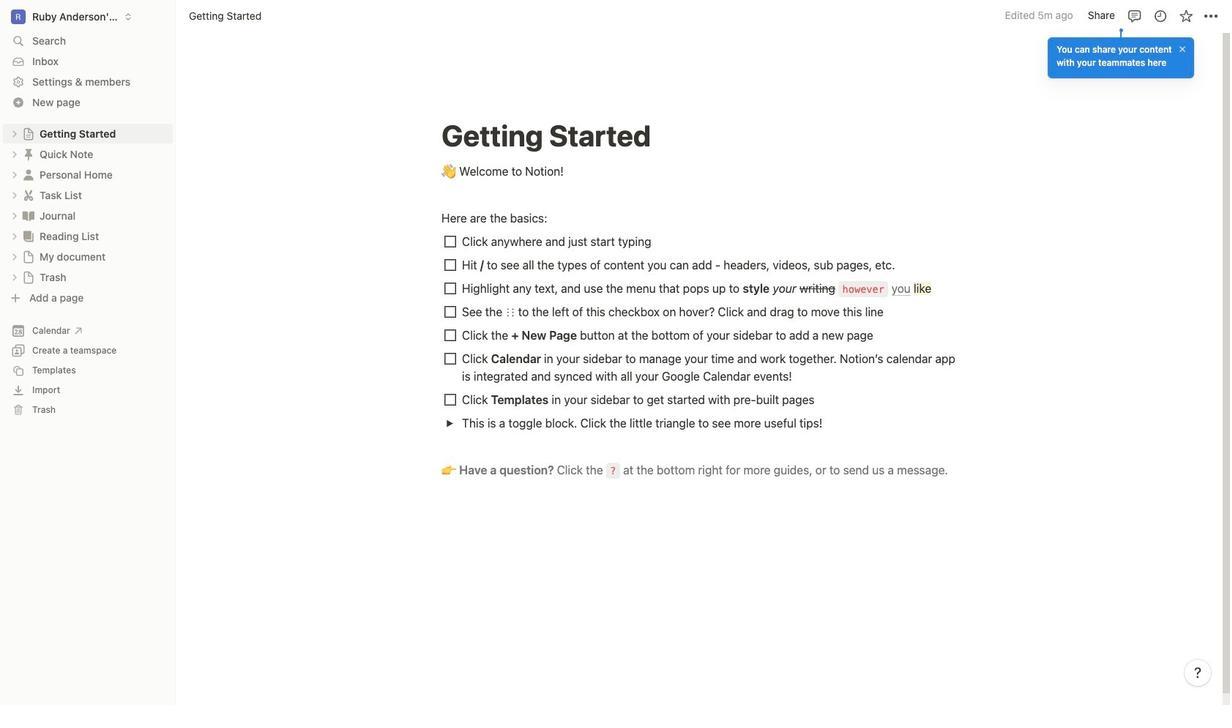Task type: describe. For each thing, give the bounding box(es) containing it.
change page icon image for fourth open icon
[[21, 229, 36, 244]]

favorite image
[[1179, 8, 1194, 23]]

change page icon image for second open icon from the bottom
[[22, 250, 35, 263]]

1 vertical spatial open image
[[10, 170, 19, 179]]

2 vertical spatial open image
[[446, 419, 454, 428]]

comments image
[[1128, 8, 1143, 23]]

0 vertical spatial open image
[[10, 129, 19, 138]]

2 open image from the top
[[10, 191, 19, 200]]



Task type: locate. For each thing, give the bounding box(es) containing it.
5 open image from the top
[[10, 252, 19, 261]]

open image
[[10, 129, 19, 138], [10, 170, 19, 179], [446, 419, 454, 428]]

1 open image from the top
[[10, 150, 19, 159]]

change page icon image for fifth open icon from the bottom
[[21, 188, 36, 203]]

change page icon image for first open icon from the bottom
[[22, 271, 35, 284]]

change page icon image
[[22, 127, 35, 140], [21, 147, 36, 162], [21, 167, 36, 182], [21, 188, 36, 203], [21, 208, 36, 223], [21, 229, 36, 244], [22, 250, 35, 263], [22, 271, 35, 284]]

updates image
[[1154, 8, 1168, 23]]

6 open image from the top
[[10, 273, 19, 282]]

change page icon image for fourth open icon from the bottom
[[21, 208, 36, 223]]

👋 image
[[442, 161, 456, 180]]

👉 image
[[442, 460, 456, 479]]

change page icon image for first open icon
[[21, 147, 36, 162]]

4 open image from the top
[[10, 232, 19, 241]]

3 open image from the top
[[10, 211, 19, 220]]

open image
[[10, 150, 19, 159], [10, 191, 19, 200], [10, 211, 19, 220], [10, 232, 19, 241], [10, 252, 19, 261], [10, 273, 19, 282]]

change page icon image for open image to the top
[[22, 127, 35, 140]]

change page icon image for open image to the middle
[[21, 167, 36, 182]]



Task type: vqa. For each thing, say whether or not it's contained in the screenshot.
🐶 image
no



